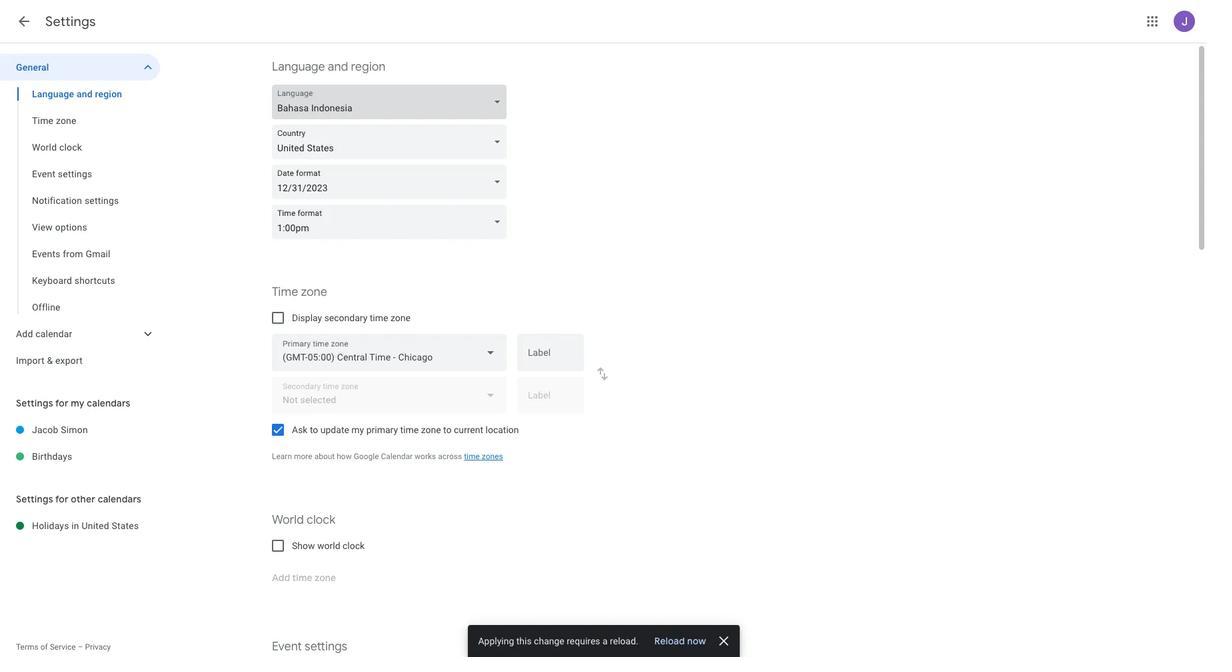 Task type: describe. For each thing, give the bounding box(es) containing it.
location
[[486, 425, 519, 435]]

zones
[[482, 452, 503, 461]]

requires
[[567, 636, 600, 647]]

1 vertical spatial world
[[272, 513, 304, 528]]

display
[[292, 313, 322, 323]]

1 horizontal spatial language
[[272, 59, 325, 75]]

secondary
[[324, 313, 367, 323]]

go back image
[[16, 13, 32, 29]]

offline
[[32, 302, 60, 313]]

privacy
[[85, 643, 111, 652]]

events
[[32, 249, 60, 259]]

now
[[687, 635, 706, 647]]

jacob simon tree item
[[0, 417, 160, 443]]

settings for settings
[[45, 13, 96, 30]]

view
[[32, 222, 53, 233]]

update
[[320, 425, 349, 435]]

show world clock
[[292, 541, 365, 551]]

gmail
[[86, 249, 110, 259]]

event settings inside tree
[[32, 169, 92, 179]]

1 horizontal spatial clock
[[307, 513, 335, 528]]

0 vertical spatial language and region
[[272, 59, 385, 75]]

1 vertical spatial my
[[352, 425, 364, 435]]

import & export
[[16, 355, 83, 366]]

reload.
[[610, 636, 638, 647]]

settings heading
[[45, 13, 96, 30]]

simon
[[61, 425, 88, 435]]

2 horizontal spatial clock
[[343, 541, 365, 551]]

1 vertical spatial language
[[32, 89, 74, 99]]

states
[[112, 521, 139, 531]]

display secondary time zone
[[292, 313, 411, 323]]

birthdays
[[32, 451, 72, 462]]

primary
[[366, 425, 398, 435]]

holidays in united states link
[[32, 513, 160, 539]]

world clock inside group
[[32, 142, 82, 153]]

Label for primary time zone. text field
[[528, 348, 573, 367]]

time zones link
[[464, 452, 503, 461]]

service
[[50, 643, 76, 652]]

keyboard shortcuts
[[32, 275, 115, 286]]

zone inside group
[[56, 115, 76, 126]]

applying
[[478, 636, 514, 647]]

2 horizontal spatial time
[[464, 452, 480, 461]]

view options
[[32, 222, 87, 233]]

learn
[[272, 452, 292, 461]]

Label for secondary time zone. text field
[[528, 391, 573, 409]]

settings for settings for my calendars
[[16, 397, 53, 409]]

this
[[516, 636, 532, 647]]

zone up display
[[301, 285, 327, 300]]

change
[[534, 636, 564, 647]]

0 horizontal spatial time
[[32, 115, 53, 126]]

settings for settings for other calendars
[[16, 493, 53, 505]]

from
[[63, 249, 83, 259]]

jacob simon
[[32, 425, 88, 435]]

region inside group
[[95, 89, 122, 99]]

ask to update my primary time zone to current location
[[292, 425, 519, 435]]

tree containing general
[[0, 54, 160, 374]]

in
[[72, 521, 79, 531]]

export
[[55, 355, 83, 366]]

0 horizontal spatial time
[[370, 313, 388, 323]]

general tree item
[[0, 54, 160, 81]]

world inside group
[[32, 142, 57, 153]]

calendars for settings for my calendars
[[87, 397, 130, 409]]

for for my
[[55, 397, 69, 409]]

about
[[314, 452, 335, 461]]

works
[[415, 452, 436, 461]]

holidays
[[32, 521, 69, 531]]

1 vertical spatial time
[[400, 425, 419, 435]]

jacob
[[32, 425, 58, 435]]

zone right secondary
[[391, 313, 411, 323]]



Task type: vqa. For each thing, say whether or not it's contained in the screenshot.
Minutes
no



Task type: locate. For each thing, give the bounding box(es) containing it.
settings for my calendars
[[16, 397, 130, 409]]

1 vertical spatial calendars
[[98, 493, 141, 505]]

world up show
[[272, 513, 304, 528]]

1 vertical spatial region
[[95, 89, 122, 99]]

language and region inside group
[[32, 89, 122, 99]]

time zone down general
[[32, 115, 76, 126]]

0 vertical spatial world clock
[[32, 142, 82, 153]]

world clock up show
[[272, 513, 335, 528]]

tree
[[0, 54, 160, 374]]

events from gmail
[[32, 249, 110, 259]]

2 to from the left
[[443, 425, 452, 435]]

2 for from the top
[[55, 493, 69, 505]]

1 horizontal spatial world
[[272, 513, 304, 528]]

0 vertical spatial settings
[[45, 13, 96, 30]]

2 vertical spatial settings
[[16, 493, 53, 505]]

to left the current
[[443, 425, 452, 435]]

1 vertical spatial world clock
[[272, 513, 335, 528]]

language and region
[[272, 59, 385, 75], [32, 89, 122, 99]]

0 horizontal spatial clock
[[59, 142, 82, 153]]

shortcuts
[[74, 275, 115, 286]]

for for other
[[55, 493, 69, 505]]

clock right world
[[343, 541, 365, 551]]

0 horizontal spatial world clock
[[32, 142, 82, 153]]

event inside group
[[32, 169, 55, 179]]

1 horizontal spatial my
[[352, 425, 364, 435]]

calendar
[[35, 329, 72, 339]]

0 vertical spatial time zone
[[32, 115, 76, 126]]

0 horizontal spatial my
[[71, 397, 84, 409]]

google
[[354, 452, 379, 461]]

time zone up display
[[272, 285, 327, 300]]

other
[[71, 493, 95, 505]]

how
[[337, 452, 352, 461]]

1 vertical spatial settings
[[16, 397, 53, 409]]

united
[[82, 521, 109, 531]]

0 vertical spatial time
[[32, 115, 53, 126]]

show
[[292, 541, 315, 551]]

settings
[[45, 13, 96, 30], [16, 397, 53, 409], [16, 493, 53, 505]]

1 horizontal spatial world clock
[[272, 513, 335, 528]]

1 horizontal spatial and
[[328, 59, 348, 75]]

clock up show world clock
[[307, 513, 335, 528]]

time down general
[[32, 115, 53, 126]]

0 vertical spatial world
[[32, 142, 57, 153]]

add calendar
[[16, 329, 72, 339]]

0 vertical spatial and
[[328, 59, 348, 75]]

for up jacob simon
[[55, 397, 69, 409]]

1 vertical spatial and
[[77, 89, 93, 99]]

1 vertical spatial event
[[272, 639, 302, 655]]

for left other
[[55, 493, 69, 505]]

0 vertical spatial my
[[71, 397, 84, 409]]

2 vertical spatial settings
[[305, 639, 347, 655]]

applying this change requires a reload.
[[478, 636, 638, 647]]

add
[[16, 329, 33, 339]]

None field
[[272, 85, 512, 119], [272, 125, 512, 159], [272, 165, 512, 199], [272, 205, 512, 239], [272, 334, 507, 371], [272, 85, 512, 119], [272, 125, 512, 159], [272, 165, 512, 199], [272, 205, 512, 239], [272, 334, 507, 371]]

settings right go back image
[[45, 13, 96, 30]]

import
[[16, 355, 45, 366]]

settings up holidays
[[16, 493, 53, 505]]

0 vertical spatial settings
[[58, 169, 92, 179]]

group containing language and region
[[0, 81, 160, 321]]

1 vertical spatial time zone
[[272, 285, 327, 300]]

1 vertical spatial for
[[55, 493, 69, 505]]

birthdays tree item
[[0, 443, 160, 470]]

holidays in united states tree item
[[0, 513, 160, 539]]

time zone
[[32, 115, 76, 126], [272, 285, 327, 300]]

1 horizontal spatial event
[[272, 639, 302, 655]]

keyboard
[[32, 275, 72, 286]]

zone
[[56, 115, 76, 126], [301, 285, 327, 300], [391, 313, 411, 323], [421, 425, 441, 435]]

0 vertical spatial event settings
[[32, 169, 92, 179]]

notification
[[32, 195, 82, 206]]

ask
[[292, 425, 308, 435]]

event settings
[[32, 169, 92, 179], [272, 639, 347, 655]]

settings
[[58, 169, 92, 179], [85, 195, 119, 206], [305, 639, 347, 655]]

1 vertical spatial clock
[[307, 513, 335, 528]]

2 vertical spatial time
[[464, 452, 480, 461]]

terms of service link
[[16, 643, 76, 652]]

0 horizontal spatial to
[[310, 425, 318, 435]]

and inside group
[[77, 89, 93, 99]]

clock up notification settings
[[59, 142, 82, 153]]

general
[[16, 62, 49, 73]]

zone down general tree item
[[56, 115, 76, 126]]

across
[[438, 452, 462, 461]]

current
[[454, 425, 483, 435]]

world clock
[[32, 142, 82, 153], [272, 513, 335, 528]]

0 vertical spatial clock
[[59, 142, 82, 153]]

0 horizontal spatial region
[[95, 89, 122, 99]]

settings up jacob
[[16, 397, 53, 409]]

a
[[603, 636, 608, 647]]

–
[[78, 643, 83, 652]]

holidays in united states
[[32, 521, 139, 531]]

reload now
[[654, 635, 706, 647]]

settings for other calendars
[[16, 493, 141, 505]]

0 vertical spatial for
[[55, 397, 69, 409]]

learn more about how google calendar works across time zones
[[272, 452, 503, 461]]

0 horizontal spatial event settings
[[32, 169, 92, 179]]

birthdays link
[[32, 443, 160, 470]]

notification settings
[[32, 195, 119, 206]]

world clock up notification
[[32, 142, 82, 153]]

event
[[32, 169, 55, 179], [272, 639, 302, 655]]

time left zones
[[464, 452, 480, 461]]

0 horizontal spatial time zone
[[32, 115, 76, 126]]

privacy link
[[85, 643, 111, 652]]

region
[[351, 59, 385, 75], [95, 89, 122, 99]]

1 horizontal spatial time zone
[[272, 285, 327, 300]]

world up notification
[[32, 142, 57, 153]]

calendar
[[381, 452, 413, 461]]

to
[[310, 425, 318, 435], [443, 425, 452, 435]]

0 vertical spatial event
[[32, 169, 55, 179]]

0 vertical spatial calendars
[[87, 397, 130, 409]]

1 horizontal spatial language and region
[[272, 59, 385, 75]]

1 horizontal spatial to
[[443, 425, 452, 435]]

settings for my calendars tree
[[0, 417, 160, 470]]

&
[[47, 355, 53, 366]]

and
[[328, 59, 348, 75], [77, 89, 93, 99]]

1 vertical spatial language and region
[[32, 89, 122, 99]]

group
[[0, 81, 160, 321]]

to right the ask
[[310, 425, 318, 435]]

options
[[55, 222, 87, 233]]

reload
[[654, 635, 685, 647]]

0 horizontal spatial world
[[32, 142, 57, 153]]

time right the primary at the bottom left of the page
[[400, 425, 419, 435]]

calendars
[[87, 397, 130, 409], [98, 493, 141, 505]]

calendars up jacob simon "tree item"
[[87, 397, 130, 409]]

0 vertical spatial region
[[351, 59, 385, 75]]

0 horizontal spatial language
[[32, 89, 74, 99]]

time up display
[[272, 285, 298, 300]]

1 for from the top
[[55, 397, 69, 409]]

world
[[317, 541, 340, 551]]

time
[[32, 115, 53, 126], [272, 285, 298, 300]]

calendars up states
[[98, 493, 141, 505]]

0 vertical spatial time
[[370, 313, 388, 323]]

my right update
[[352, 425, 364, 435]]

clock
[[59, 142, 82, 153], [307, 513, 335, 528], [343, 541, 365, 551]]

terms of service – privacy
[[16, 643, 111, 652]]

world
[[32, 142, 57, 153], [272, 513, 304, 528]]

1 to from the left
[[310, 425, 318, 435]]

0 horizontal spatial language and region
[[32, 89, 122, 99]]

1 horizontal spatial time
[[400, 425, 419, 435]]

calendars for settings for other calendars
[[98, 493, 141, 505]]

time
[[370, 313, 388, 323], [400, 425, 419, 435], [464, 452, 480, 461]]

of
[[40, 643, 48, 652]]

reload now button
[[649, 635, 712, 648]]

for
[[55, 397, 69, 409], [55, 493, 69, 505]]

terms
[[16, 643, 38, 652]]

1 vertical spatial time
[[272, 285, 298, 300]]

my up jacob simon "tree item"
[[71, 397, 84, 409]]

0 horizontal spatial event
[[32, 169, 55, 179]]

time right secondary
[[370, 313, 388, 323]]

1 horizontal spatial event settings
[[272, 639, 347, 655]]

0 horizontal spatial and
[[77, 89, 93, 99]]

more
[[294, 452, 312, 461]]

2 vertical spatial clock
[[343, 541, 365, 551]]

language
[[272, 59, 325, 75], [32, 89, 74, 99]]

1 horizontal spatial region
[[351, 59, 385, 75]]

my
[[71, 397, 84, 409], [352, 425, 364, 435]]

0 vertical spatial language
[[272, 59, 325, 75]]

zone up works on the bottom
[[421, 425, 441, 435]]

1 vertical spatial settings
[[85, 195, 119, 206]]

1 horizontal spatial time
[[272, 285, 298, 300]]

1 vertical spatial event settings
[[272, 639, 347, 655]]



